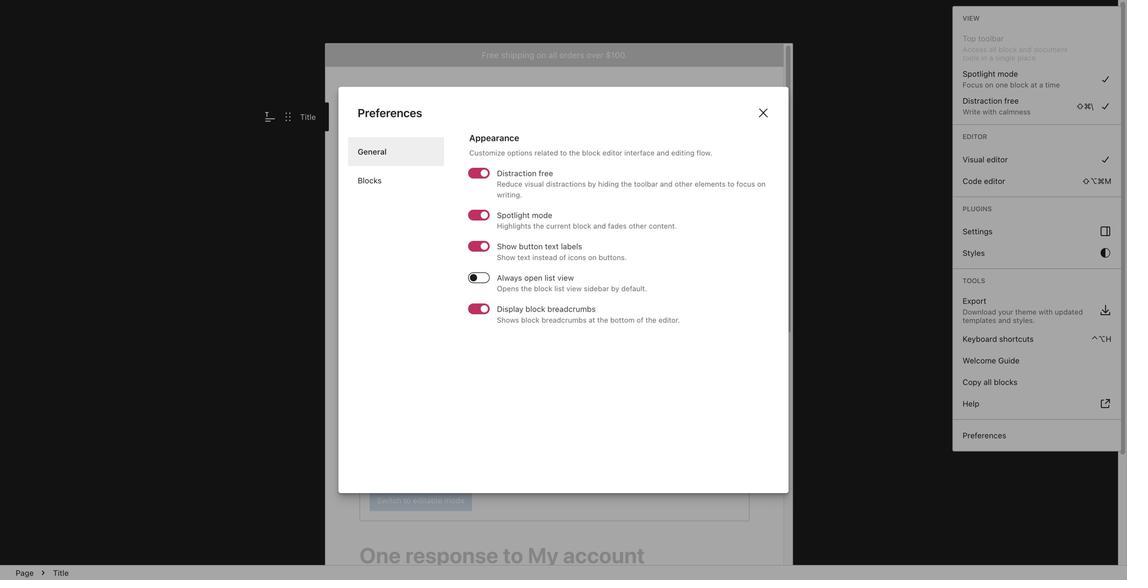 Task type: describe. For each thing, give the bounding box(es) containing it.
download
[[963, 308, 996, 317]]

preferences inside "button"
[[963, 432, 1006, 441]]

⇧⌘\
[[1076, 102, 1093, 111]]

keyboard
[[963, 335, 997, 344]]

show text instead of icons on buttons.
[[497, 253, 627, 262]]

reduce visual distractions by hiding the toolbar and other elements to focus on writing.
[[497, 180, 766, 199]]

0 vertical spatial view
[[557, 274, 574, 283]]

interface
[[624, 149, 655, 157]]

styles
[[963, 249, 985, 258]]

all inside top toolbar access all block and document tools in a single place
[[989, 45, 997, 54]]

settings
[[963, 227, 993, 236]]

editing
[[671, 149, 695, 157]]

shows
[[497, 316, 519, 325]]

highlights
[[497, 222, 531, 231]]

other inside reduce visual distractions by hiding the toolbar and other elements to focus on writing.
[[675, 180, 693, 188]]

toolbar inside top toolbar access all block and document tools in a single place
[[978, 34, 1004, 43]]

tools group
[[958, 293, 1116, 415]]

single
[[995, 54, 1015, 62]]

tools
[[963, 54, 979, 62]]

⌃⌥h
[[1091, 335, 1111, 344]]

hiding
[[598, 180, 619, 188]]

to inside reduce visual distractions by hiding the toolbar and other elements to focus on writing.
[[728, 180, 734, 188]]

and left fades
[[593, 222, 606, 231]]

drag image
[[281, 110, 295, 124]]

editor inside appearance customize options related to the block editor interface and editing flow.
[[602, 149, 622, 157]]

open
[[524, 274, 542, 283]]

copy all blocks
[[963, 378, 1017, 387]]

show for show text instead of icons on buttons.
[[497, 253, 515, 262]]

block inside spotlight mode focus on one block at a time
[[1010, 81, 1029, 89]]

preferences inside document
[[358, 106, 422, 120]]

on inside spotlight mode focus on one block at a time
[[985, 81, 993, 89]]

display
[[497, 305, 523, 314]]

2 right image from the top
[[1098, 99, 1113, 113]]

welcome guide
[[963, 357, 1020, 366]]

spotlight for spotlight mode
[[497, 211, 530, 220]]

right image inside 'settings' button
[[1098, 225, 1113, 239]]

blocks
[[358, 176, 382, 185]]

editor
[[963, 133, 987, 141]]

updated
[[1055, 308, 1083, 317]]

customize
[[469, 149, 505, 157]]

keyboard shortcuts
[[963, 335, 1034, 344]]

calmness
[[999, 108, 1031, 116]]

always open list view
[[497, 274, 574, 283]]

on inside reduce visual distractions by hiding the toolbar and other elements to focus on writing.
[[757, 180, 766, 188]]

show for show button text labels
[[497, 242, 517, 251]]

⇧⌥⌘m
[[1082, 177, 1111, 186]]

writing.
[[497, 191, 522, 199]]

spotlight mode
[[497, 211, 552, 220]]

block down 'display block breadcrumbs'
[[521, 316, 540, 325]]

in
[[981, 54, 987, 62]]

styles button
[[958, 243, 1116, 264]]

1 right image from the top
[[1098, 72, 1113, 86]]

display block breadcrumbs
[[497, 305, 596, 314]]

guide
[[998, 357, 1020, 366]]

show button text labels
[[497, 242, 582, 251]]

export download your theme with updated templates and styles.
[[963, 297, 1083, 325]]

content.
[[649, 222, 677, 231]]

code editor
[[963, 177, 1005, 186]]

to inside appearance customize options related to the block editor interface and editing flow.
[[560, 149, 567, 157]]

bottom
[[610, 316, 635, 325]]

place
[[1017, 54, 1036, 62]]

buttons.
[[599, 253, 627, 262]]

1 vertical spatial list
[[554, 285, 564, 293]]

blocks button
[[348, 166, 444, 195]]

spotlight for spotlight mode focus on one block at a time
[[963, 69, 995, 78]]

styles.
[[1013, 317, 1035, 325]]

distractions
[[546, 180, 586, 188]]

preferences button
[[958, 425, 1116, 447]]

document
[[1034, 45, 1068, 54]]

templates
[[963, 317, 996, 325]]

visual editor
[[963, 155, 1008, 164]]

3 right image from the top
[[1098, 304, 1113, 318]]

the inside appearance customize options related to the block editor interface and editing flow.
[[569, 149, 580, 157]]

view group
[[958, 30, 1116, 120]]

distraction free write with calmness
[[963, 96, 1031, 116]]

editor for code editor
[[984, 177, 1005, 186]]

opens the block list view sidebar by default.
[[497, 285, 647, 293]]

opens
[[497, 285, 519, 293]]

toolbar inside reduce visual distractions by hiding the toolbar and other elements to focus on writing.
[[634, 180, 658, 188]]

editor.
[[658, 316, 680, 325]]

title inside button
[[300, 113, 316, 122]]

fades
[[608, 222, 627, 231]]

help link
[[958, 393, 1116, 415]]

highlights the current block and fades other content.
[[497, 222, 677, 231]]



Task type: locate. For each thing, give the bounding box(es) containing it.
1 horizontal spatial other
[[675, 180, 693, 188]]

title
[[300, 113, 316, 122], [53, 569, 69, 578]]

the right hiding
[[621, 180, 632, 188]]

0 vertical spatial on
[[985, 81, 993, 89]]

1 horizontal spatial mode
[[998, 69, 1018, 78]]

visual editor button
[[958, 149, 1116, 170]]

other
[[675, 180, 693, 188], [629, 222, 647, 231]]

right image inside visual editor button
[[1098, 152, 1113, 167]]

visual
[[963, 155, 984, 164]]

plugins
[[963, 205, 992, 213]]

by left hiding
[[588, 180, 596, 188]]

0 horizontal spatial title
[[53, 569, 69, 578]]

0 horizontal spatial spotlight
[[497, 211, 530, 220]]

0 vertical spatial title
[[300, 113, 316, 122]]

right image down ⇧⌥⌘m
[[1098, 225, 1113, 239]]

shortcuts
[[999, 335, 1034, 344]]

a
[[989, 54, 993, 62], [1039, 81, 1043, 89]]

0 vertical spatial to
[[560, 149, 567, 157]]

on left one in the top of the page
[[985, 81, 993, 89]]

mode
[[998, 69, 1018, 78], [532, 211, 552, 220]]

1 vertical spatial preferences
[[963, 432, 1006, 441]]

breadcrumbs for display
[[547, 305, 596, 314]]

1 vertical spatial at
[[589, 316, 595, 325]]

1 vertical spatial right image
[[1098, 99, 1113, 113]]

1 vertical spatial with
[[1039, 308, 1053, 317]]

2 show from the top
[[497, 253, 515, 262]]

title right drag image
[[300, 113, 316, 122]]

current
[[546, 222, 571, 231]]

0 vertical spatial text
[[545, 242, 559, 251]]

distraction for distraction free
[[497, 169, 537, 178]]

icons
[[568, 253, 586, 262]]

mode for spotlight mode focus on one block at a time
[[998, 69, 1018, 78]]

spotlight
[[963, 69, 995, 78], [497, 211, 530, 220]]

blocks
[[994, 378, 1017, 387]]

related
[[534, 149, 558, 157]]

of
[[559, 253, 566, 262], [637, 316, 643, 325]]

at left time
[[1031, 81, 1037, 89]]

with
[[983, 108, 997, 116], [1039, 308, 1053, 317]]

editor left interface
[[602, 149, 622, 157]]

all inside button
[[984, 378, 992, 387]]

1 vertical spatial toolbar
[[634, 180, 658, 188]]

settings button
[[958, 221, 1116, 243]]

tab list inside preferences document
[[348, 138, 444, 195]]

and
[[1019, 45, 1032, 54], [657, 149, 669, 157], [660, 180, 673, 188], [593, 222, 606, 231], [998, 317, 1011, 325]]

2 right image from the top
[[1098, 246, 1113, 261]]

distraction inside preferences document
[[497, 169, 537, 178]]

and down editing
[[660, 180, 673, 188]]

by inside reduce visual distractions by hiding the toolbar and other elements to focus on writing.
[[588, 180, 596, 188]]

a right in
[[989, 54, 993, 62]]

block down always open list view
[[534, 285, 552, 293]]

mode for spotlight mode
[[532, 211, 552, 220]]

elements
[[695, 180, 726, 188]]

the inside reduce visual distractions by hiding the toolbar and other elements to focus on writing.
[[621, 180, 632, 188]]

a inside spotlight mode focus on one block at a time
[[1039, 81, 1043, 89]]

editor for visual editor
[[987, 155, 1008, 164]]

0 vertical spatial mode
[[998, 69, 1018, 78]]

general
[[358, 147, 387, 156]]

4 right image from the top
[[1098, 397, 1113, 411]]

sidebar
[[584, 285, 609, 293]]

options
[[507, 149, 532, 157]]

preferences up general button
[[358, 106, 422, 120]]

page button
[[11, 567, 39, 581]]

1 horizontal spatial on
[[757, 180, 766, 188]]

spotlight up focus on the right top of the page
[[963, 69, 995, 78]]

at inside spotlight mode focus on one block at a time
[[1031, 81, 1037, 89]]

editor
[[602, 149, 622, 157], [987, 155, 1008, 164], [984, 177, 1005, 186]]

list up 'display block breadcrumbs'
[[554, 285, 564, 293]]

3 right image from the top
[[1098, 225, 1113, 239]]

general button
[[348, 138, 444, 166]]

right image inside "styles" 'button'
[[1098, 246, 1113, 261]]

0 vertical spatial by
[[588, 180, 596, 188]]

0 vertical spatial all
[[989, 45, 997, 54]]

at left 'bottom' at the bottom right
[[589, 316, 595, 325]]

by right sidebar in the right of the page
[[611, 285, 619, 293]]

1 vertical spatial distraction
[[497, 169, 537, 178]]

1 vertical spatial to
[[728, 180, 734, 188]]

other left the "elements"
[[675, 180, 693, 188]]

1 horizontal spatial by
[[611, 285, 619, 293]]

title right page
[[53, 569, 69, 578]]

always
[[497, 274, 522, 283]]

a left time
[[1039, 81, 1043, 89]]

0 vertical spatial with
[[983, 108, 997, 116]]

and left editing
[[657, 149, 669, 157]]

to right related
[[560, 149, 567, 157]]

free inside preferences document
[[539, 169, 553, 178]]

1 vertical spatial breadcrumbs
[[542, 316, 587, 325]]

1 vertical spatial title
[[53, 569, 69, 578]]

show up always
[[497, 253, 515, 262]]

mode up current
[[532, 211, 552, 220]]

0 vertical spatial of
[[559, 253, 566, 262]]

the left editor. at the right bottom
[[645, 316, 656, 325]]

preferences down help
[[963, 432, 1006, 441]]

0 vertical spatial distraction
[[963, 96, 1002, 105]]

view left sidebar in the right of the page
[[566, 285, 582, 293]]

text up instead
[[545, 242, 559, 251]]

1 vertical spatial by
[[611, 285, 619, 293]]

and inside 'export download your theme with updated templates and styles.'
[[998, 317, 1011, 325]]

editor inside button
[[987, 155, 1008, 164]]

free for distraction free write with calmness
[[1004, 96, 1019, 105]]

title button
[[300, 103, 322, 131]]

2 horizontal spatial on
[[985, 81, 993, 89]]

right image for visual editor
[[1098, 152, 1113, 167]]

1 vertical spatial text
[[517, 253, 530, 262]]

1 vertical spatial spotlight
[[497, 211, 530, 220]]

1 horizontal spatial title
[[300, 113, 316, 122]]

flow.
[[697, 149, 712, 157]]

1 vertical spatial mode
[[532, 211, 552, 220]]

right image for styles
[[1098, 246, 1113, 261]]

mode up one in the top of the page
[[998, 69, 1018, 78]]

0 horizontal spatial on
[[588, 253, 597, 262]]

top toolbar access all block and document tools in a single place
[[963, 34, 1068, 62]]

1 show from the top
[[497, 242, 517, 251]]

show down highlights
[[497, 242, 517, 251]]

to left focus
[[728, 180, 734, 188]]

1 vertical spatial free
[[539, 169, 553, 178]]

distraction
[[963, 96, 1002, 105], [497, 169, 537, 178]]

write
[[963, 108, 981, 116]]

a inside top toolbar access all block and document tools in a single place
[[989, 54, 993, 62]]

0 horizontal spatial other
[[629, 222, 647, 231]]

free for distraction free
[[539, 169, 553, 178]]

1 vertical spatial show
[[497, 253, 515, 262]]

and right "single"
[[1019, 45, 1032, 54]]

on right icons
[[588, 253, 597, 262]]

free inside distraction free write with calmness
[[1004, 96, 1019, 105]]

block breadcrumb list
[[0, 567, 84, 581]]

title inside 'block breadcrumb' list
[[53, 569, 69, 578]]

distraction up the write
[[963, 96, 1002, 105]]

view up opens the block list view sidebar by default.
[[557, 274, 574, 283]]

copy
[[963, 378, 981, 387]]

0 horizontal spatial text
[[517, 253, 530, 262]]

and left styles.
[[998, 317, 1011, 325]]

editor right code
[[984, 177, 1005, 186]]

view
[[557, 274, 574, 283], [566, 285, 582, 293]]

0 vertical spatial right image
[[1098, 72, 1113, 86]]

the
[[569, 149, 580, 157], [621, 180, 632, 188], [533, 222, 544, 231], [521, 285, 532, 293], [597, 316, 608, 325], [645, 316, 656, 325]]

editor right visual
[[987, 155, 1008, 164]]

preferences document
[[338, 87, 789, 494]]

1 right image from the top
[[1098, 152, 1113, 167]]

0 vertical spatial breadcrumbs
[[547, 305, 596, 314]]

right image right the ⇧⌘\
[[1098, 99, 1113, 113]]

and inside top toolbar access all block and document tools in a single place
[[1019, 45, 1032, 54]]

right image for help
[[1098, 397, 1113, 411]]

the right related
[[569, 149, 580, 157]]

spotlight up highlights
[[497, 211, 530, 220]]

0 horizontal spatial of
[[559, 253, 566, 262]]

1 horizontal spatial text
[[545, 242, 559, 251]]

spotlight mode focus on one block at a time
[[963, 69, 1060, 89]]

0 horizontal spatial at
[[589, 316, 595, 325]]

access
[[963, 45, 987, 54]]

0 horizontal spatial with
[[983, 108, 997, 116]]

time
[[1045, 81, 1060, 89]]

1 horizontal spatial distraction
[[963, 96, 1002, 105]]

0 horizontal spatial free
[[539, 169, 553, 178]]

distraction free
[[497, 169, 553, 178]]

copy all blocks button
[[958, 372, 1116, 393]]

code
[[963, 177, 982, 186]]

1 vertical spatial other
[[629, 222, 647, 231]]

tab list
[[348, 138, 444, 195]]

top
[[963, 34, 976, 43]]

visual
[[524, 180, 544, 188]]

preferences
[[358, 106, 422, 120], [963, 432, 1006, 441]]

breadcrumbs for shows
[[542, 316, 587, 325]]

2 vertical spatial on
[[588, 253, 597, 262]]

mode inside spotlight mode focus on one block at a time
[[998, 69, 1018, 78]]

options menu
[[953, 7, 1121, 452]]

spotlight inside preferences document
[[497, 211, 530, 220]]

1 horizontal spatial a
[[1039, 81, 1043, 89]]

show
[[497, 242, 517, 251], [497, 253, 515, 262]]

breadcrumbs up shows block breadcrumbs at the bottom of the editor.
[[547, 305, 596, 314]]

focus
[[963, 81, 983, 89]]

0 vertical spatial list
[[545, 274, 555, 283]]

1 horizontal spatial toolbar
[[978, 34, 1004, 43]]

0 horizontal spatial mode
[[532, 211, 552, 220]]

toolbar down interface
[[634, 180, 658, 188]]

block inside appearance customize options related to the block editor interface and editing flow.
[[582, 149, 600, 157]]

block inside top toolbar access all block and document tools in a single place
[[999, 45, 1017, 54]]

with right the write
[[983, 108, 997, 116]]

button
[[519, 242, 543, 251]]

distraction up reduce
[[497, 169, 537, 178]]

list right open
[[545, 274, 555, 283]]

with inside 'export download your theme with updated templates and styles.'
[[1039, 308, 1053, 317]]

all right copy
[[984, 378, 992, 387]]

tab list containing general
[[348, 138, 444, 195]]

0 horizontal spatial preferences
[[358, 106, 422, 120]]

plugins group
[[958, 221, 1116, 264]]

close image
[[756, 106, 771, 120]]

block up hiding
[[582, 149, 600, 157]]

0 vertical spatial spotlight
[[963, 69, 995, 78]]

right image inside help link
[[1098, 397, 1113, 411]]

free up calmness
[[1004, 96, 1019, 105]]

0 vertical spatial other
[[675, 180, 693, 188]]

1 horizontal spatial of
[[637, 316, 643, 325]]

0 horizontal spatial by
[[588, 180, 596, 188]]

right image right time
[[1098, 72, 1113, 86]]

with right theme
[[1039, 308, 1053, 317]]

other right fades
[[629, 222, 647, 231]]

block right one in the top of the page
[[1010, 81, 1029, 89]]

1 vertical spatial a
[[1039, 81, 1043, 89]]

and inside appearance customize options related to the block editor interface and editing flow.
[[657, 149, 669, 157]]

1 vertical spatial all
[[984, 378, 992, 387]]

distraction inside distraction free write with calmness
[[963, 96, 1002, 105]]

0 horizontal spatial toolbar
[[634, 180, 658, 188]]

to
[[560, 149, 567, 157], [728, 180, 734, 188]]

the down the spotlight mode
[[533, 222, 544, 231]]

1 vertical spatial on
[[757, 180, 766, 188]]

1 horizontal spatial preferences
[[963, 432, 1006, 441]]

on right focus
[[757, 180, 766, 188]]

toolbar
[[978, 34, 1004, 43], [634, 180, 658, 188]]

of right 'bottom' at the bottom right
[[637, 316, 643, 325]]

editor group
[[958, 149, 1116, 192]]

0 horizontal spatial distraction
[[497, 169, 537, 178]]

help
[[963, 400, 979, 409]]

1 horizontal spatial to
[[728, 180, 734, 188]]

right image
[[1098, 152, 1113, 167], [1098, 246, 1113, 261], [1098, 304, 1113, 318], [1098, 397, 1113, 411]]

1 horizontal spatial spotlight
[[963, 69, 995, 78]]

block up labels
[[573, 222, 591, 231]]

2 vertical spatial right image
[[1098, 225, 1113, 239]]

0 horizontal spatial to
[[560, 149, 567, 157]]

labels
[[561, 242, 582, 251]]

toolbar up access
[[978, 34, 1004, 43]]

instead
[[532, 253, 557, 262]]

mode inside preferences document
[[532, 211, 552, 220]]

at inside preferences document
[[589, 316, 595, 325]]

welcome
[[963, 357, 996, 366]]

free
[[1004, 96, 1019, 105], [539, 169, 553, 178]]

1 horizontal spatial at
[[1031, 81, 1037, 89]]

0 vertical spatial preferences
[[358, 106, 422, 120]]

your
[[998, 308, 1013, 317]]

tools
[[963, 277, 985, 285]]

distraction for distraction free write with calmness
[[963, 96, 1002, 105]]

the down open
[[521, 285, 532, 293]]

view
[[963, 14, 980, 22]]

all right in
[[989, 45, 997, 54]]

appearance
[[469, 133, 519, 143]]

theme
[[1015, 308, 1037, 317]]

appearance customize options related to the block editor interface and editing flow.
[[469, 133, 712, 157]]

breadcrumbs
[[547, 305, 596, 314], [542, 316, 587, 325]]

of down labels
[[559, 253, 566, 262]]

1 vertical spatial view
[[566, 285, 582, 293]]

1 vertical spatial of
[[637, 316, 643, 325]]

default.
[[621, 285, 647, 293]]

block left 'place' on the right of the page
[[999, 45, 1017, 54]]

0 horizontal spatial a
[[989, 54, 993, 62]]

free up visual
[[539, 169, 553, 178]]

shows block breadcrumbs at the bottom of the editor.
[[497, 316, 680, 325]]

text down button
[[517, 253, 530, 262]]

breadcrumbs down 'display block breadcrumbs'
[[542, 316, 587, 325]]

focus
[[736, 180, 755, 188]]

on
[[985, 81, 993, 89], [757, 180, 766, 188], [588, 253, 597, 262]]

0 vertical spatial show
[[497, 242, 517, 251]]

spotlight inside spotlight mode focus on one block at a time
[[963, 69, 995, 78]]

the left 'bottom' at the bottom right
[[597, 316, 608, 325]]

right image
[[1098, 72, 1113, 86], [1098, 99, 1113, 113], [1098, 225, 1113, 239]]

0 vertical spatial a
[[989, 54, 993, 62]]

and inside reduce visual distractions by hiding the toolbar and other elements to focus on writing.
[[660, 180, 673, 188]]

0 vertical spatial toolbar
[[978, 34, 1004, 43]]

all
[[989, 45, 997, 54], [984, 378, 992, 387]]

0 vertical spatial free
[[1004, 96, 1019, 105]]

export
[[963, 297, 986, 306]]

with inside distraction free write with calmness
[[983, 108, 997, 116]]

1 horizontal spatial with
[[1039, 308, 1053, 317]]

page
[[16, 569, 34, 578]]

one
[[995, 81, 1008, 89]]

1 horizontal spatial free
[[1004, 96, 1019, 105]]

block right display
[[526, 305, 545, 314]]

0 vertical spatial at
[[1031, 81, 1037, 89]]

reduce
[[497, 180, 522, 188]]



Task type: vqa. For each thing, say whether or not it's contained in the screenshot.
left to
yes



